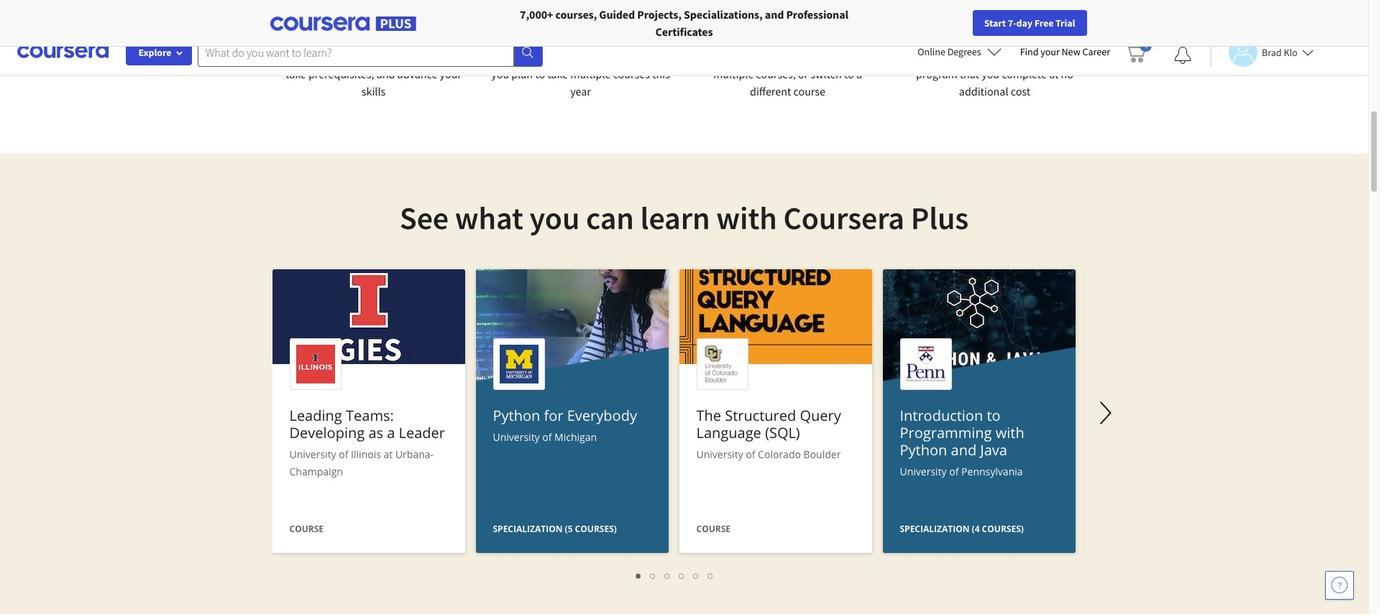 Task type: locate. For each thing, give the bounding box(es) containing it.
course up 6
[[697, 524, 731, 536]]

or
[[380, 50, 391, 64], [798, 67, 808, 81]]

learn for learn at your own pace, move between multiple courses, or switch to a different course
[[694, 50, 721, 64]]

to
[[535, 67, 545, 81], [844, 67, 854, 81], [987, 406, 1001, 426]]

introduction to programming with python and java. university of pennsylvania. specialization (4 courses) element
[[883, 270, 1075, 615]]

1 horizontal spatial for
[[994, 50, 1008, 64]]

for inside python for everybody university of michigan
[[544, 406, 563, 426]]

learning for every
[[1039, 50, 1078, 64]]

2 learning from the left
[[1039, 50, 1078, 64]]

between
[[840, 50, 881, 64]]

0 horizontal spatial learn
[[338, 27, 365, 41]]

earn a certificate for every learning program that you complete at no additional cost
[[912, 50, 1078, 99]]

at left no
[[1049, 67, 1059, 81]]

1 vertical spatial courses,
[[756, 67, 796, 81]]

certificates
[[656, 24, 713, 39]]

1 vertical spatial or
[[798, 67, 808, 81]]

courses,
[[556, 7, 597, 22], [756, 67, 796, 81]]

1 horizontal spatial at
[[724, 50, 733, 64]]

and up skills
[[377, 67, 395, 81]]

2 horizontal spatial and
[[951, 441, 977, 460]]

explore left any
[[284, 50, 319, 64]]

of left michigan
[[542, 431, 552, 444]]

a inside earn a certificate for every learning program that you complete at no additional cost
[[936, 50, 942, 64]]

or up course
[[798, 67, 808, 81]]

1 horizontal spatial to
[[844, 67, 854, 81]]

for up michigan
[[544, 406, 563, 426]]

0 vertical spatial at
[[724, 50, 733, 64]]

course
[[794, 84, 826, 99]]

0 horizontal spatial or
[[380, 50, 391, 64]]

2 courses) from the left
[[982, 524, 1024, 536]]

0 horizontal spatial learning
[[621, 50, 660, 64]]

at right illinois
[[384, 448, 393, 462]]

1 horizontal spatial python
[[900, 441, 947, 460]]

2 vertical spatial a
[[387, 424, 395, 443]]

0 vertical spatial courses,
[[556, 7, 597, 22]]

and inside introduction to programming with python and java university of pennsylvania
[[951, 441, 977, 460]]

leading teams: developing as a leader university of illinois at urbana- champaign
[[289, 406, 445, 479]]

different
[[750, 84, 791, 99]]

you inside earn a certificate for every learning program that you complete at no additional cost
[[982, 67, 1000, 81]]

0 horizontal spatial for
[[544, 406, 563, 426]]

learn
[[338, 27, 365, 41], [694, 50, 721, 64]]

learn inside learn at your own pace, move between multiple courses, or switch to a different course
[[694, 50, 721, 64]]

1 horizontal spatial learning
[[1039, 50, 1078, 64]]

courses, right the 7,000+
[[556, 7, 597, 22]]

learning inside earn a certificate for every learning program that you complete at no additional cost
[[1039, 50, 1078, 64]]

0 vertical spatial a
[[936, 50, 942, 64]]

as
[[369, 424, 383, 443]]

introduction
[[900, 406, 983, 426]]

courses) right "(4"
[[982, 524, 1024, 536]]

and inside 7,000+ courses, guided projects, specializations, and professional certificates
[[765, 7, 784, 22]]

0 horizontal spatial specialization
[[493, 524, 563, 536]]

1 horizontal spatial specialization
[[900, 524, 970, 536]]

learning inside spend less money on your learning if you plan to take multiple courses this year
[[621, 50, 660, 64]]

1 horizontal spatial you
[[530, 198, 580, 238]]

2 horizontal spatial you
[[982, 67, 1000, 81]]

programming
[[900, 424, 992, 443]]

specialization left (5
[[493, 524, 563, 536]]

explore
[[138, 46, 172, 59], [284, 50, 319, 64]]

career
[[1083, 45, 1110, 58]]

you down spend
[[491, 67, 509, 81]]

to inside spend less money on your learning if you plan to take multiple courses this year
[[535, 67, 545, 81]]

the structured query language (sql) university of colorado boulder
[[697, 406, 841, 462]]

anything
[[367, 27, 410, 41]]

2 course from the left
[[697, 524, 731, 536]]

1 vertical spatial a
[[856, 67, 862, 81]]

1 horizontal spatial multiple
[[713, 67, 754, 81]]

1 vertical spatial python
[[900, 441, 947, 460]]

at inside earn a certificate for every learning program that you complete at no additional cost
[[1049, 67, 1059, 81]]

learning up courses
[[621, 50, 660, 64]]

2 multiple from the left
[[713, 67, 754, 81]]

to right plan at the top left of page
[[535, 67, 545, 81]]

to inside learn at your own pace, move between multiple courses, or switch to a different course
[[844, 67, 854, 81]]

1 horizontal spatial course
[[697, 524, 731, 536]]

specialization
[[493, 524, 563, 536], [900, 524, 970, 536]]

your right on
[[597, 50, 619, 64]]

3
[[665, 570, 671, 583]]

learning up no
[[1039, 50, 1078, 64]]

1 horizontal spatial with
[[996, 424, 1025, 443]]

2 horizontal spatial at
[[1049, 67, 1059, 81]]

5
[[694, 570, 699, 583]]

with up pennsylvania in the bottom of the page
[[996, 424, 1025, 443]]

learn down certificates
[[694, 50, 721, 64]]

explore inside dropdown button
[[138, 46, 172, 59]]

a right 'as' on the bottom left of the page
[[387, 424, 395, 443]]

1 vertical spatial with
[[996, 424, 1025, 443]]

2 take from the left
[[547, 67, 568, 81]]

of inside the structured query language (sql) university of colorado boulder
[[746, 448, 755, 462]]

new
[[1062, 45, 1081, 58]]

1 learning from the left
[[621, 50, 660, 64]]

leading
[[289, 406, 342, 426]]

of inside introduction to programming with python and java university of pennsylvania
[[949, 465, 959, 479]]

you up additional
[[982, 67, 1000, 81]]

2 horizontal spatial a
[[936, 50, 942, 64]]

2 vertical spatial and
[[951, 441, 977, 460]]

at inside leading teams: developing as a leader university of illinois at urbana- champaign
[[384, 448, 393, 462]]

at inside learn at your own pace, move between multiple courses, or switch to a different course
[[724, 50, 733, 64]]

0 horizontal spatial with
[[716, 198, 777, 238]]

0 horizontal spatial and
[[377, 67, 395, 81]]

guided
[[599, 7, 635, 22]]

to down the between
[[844, 67, 854, 81]]

specialization (5 courses)
[[493, 524, 617, 536]]

java
[[980, 441, 1008, 460]]

university down the language
[[697, 448, 743, 462]]

1 multiple from the left
[[570, 67, 611, 81]]

shopping cart: 1 item image
[[1125, 40, 1152, 63]]

topic,
[[436, 50, 464, 64]]

university down programming on the right
[[900, 465, 947, 479]]

0 horizontal spatial a
[[387, 424, 395, 443]]

0 vertical spatial learn
[[338, 27, 365, 41]]

you left the can
[[530, 198, 580, 238]]

(5
[[565, 524, 573, 536]]

list
[[279, 568, 1070, 585]]

1 horizontal spatial take
[[547, 67, 568, 81]]

0 vertical spatial with
[[716, 198, 777, 238]]

take inside explore any interest or trending topic, take prerequisites, and advance your skills
[[286, 67, 306, 81]]

learning
[[621, 50, 660, 64], [1039, 50, 1078, 64]]

your down "topic,"
[[440, 67, 462, 81]]

1 specialization from the left
[[493, 524, 563, 536]]

next slide image
[[1088, 396, 1123, 431]]

learn anything
[[338, 27, 410, 41]]

2 vertical spatial at
[[384, 448, 393, 462]]

1 take from the left
[[286, 67, 306, 81]]

1 vertical spatial for
[[544, 406, 563, 426]]

1 horizontal spatial and
[[765, 7, 784, 22]]

unlimited certificates image
[[976, 0, 1014, 8]]

1 horizontal spatial courses)
[[982, 524, 1024, 536]]

specializations,
[[684, 7, 763, 22]]

plus
[[911, 198, 969, 238]]

0 horizontal spatial at
[[384, 448, 393, 462]]

save money image
[[555, 0, 607, 10]]

0 horizontal spatial python
[[493, 406, 540, 426]]

your inside learn at your own pace, move between multiple courses, or switch to a different course
[[735, 50, 757, 64]]

university left michigan
[[493, 431, 540, 444]]

take down the money
[[547, 67, 568, 81]]

6
[[708, 570, 714, 583]]

of left pennsylvania in the bottom of the page
[[949, 465, 959, 479]]

developing
[[289, 424, 365, 443]]

and up own at the right of the page
[[765, 7, 784, 22]]

and left java
[[951, 441, 977, 460]]

0 horizontal spatial courses)
[[575, 524, 617, 536]]

or down anything
[[380, 50, 391, 64]]

spend less money on your learning if you plan to take multiple courses this year
[[491, 50, 670, 99]]

0 horizontal spatial you
[[491, 67, 509, 81]]

at left own at the right of the page
[[724, 50, 733, 64]]

a right 'earn'
[[936, 50, 942, 64]]

universities link
[[207, 0, 293, 29]]

courses) right (5
[[575, 524, 617, 536]]

1 vertical spatial at
[[1049, 67, 1059, 81]]

7-
[[1008, 17, 1017, 29]]

multiple inside spend less money on your learning if you plan to take multiple courses this year
[[570, 67, 611, 81]]

brad klo
[[1262, 46, 1298, 59]]

of
[[542, 431, 552, 444], [339, 448, 348, 462], [746, 448, 755, 462], [949, 465, 959, 479]]

python
[[493, 406, 540, 426], [900, 441, 947, 460]]

1 horizontal spatial or
[[798, 67, 808, 81]]

None search field
[[198, 38, 543, 67]]

1 horizontal spatial explore
[[284, 50, 319, 64]]

specialization left "(4"
[[900, 524, 970, 536]]

1 vertical spatial learn
[[694, 50, 721, 64]]

course for leading teams: developing as a leader
[[289, 524, 324, 536]]

2 horizontal spatial to
[[987, 406, 1001, 426]]

course down champaign
[[289, 524, 324, 536]]

0 horizontal spatial to
[[535, 67, 545, 81]]

for governments
[[310, 7, 393, 22]]

professional
[[786, 7, 849, 22]]

1 courses) from the left
[[575, 524, 617, 536]]

list containing 1
[[279, 568, 1070, 585]]

1 horizontal spatial a
[[856, 67, 862, 81]]

with
[[716, 198, 777, 238], [996, 424, 1025, 443]]

0 vertical spatial for
[[994, 50, 1008, 64]]

your left own at the right of the page
[[735, 50, 757, 64]]

of left colorado
[[746, 448, 755, 462]]

boulder
[[804, 448, 841, 462]]

0 horizontal spatial course
[[289, 524, 324, 536]]

university inside leading teams: developing as a leader university of illinois at urbana- champaign
[[289, 448, 336, 462]]

champaign
[[289, 465, 343, 479]]

0 vertical spatial or
[[380, 50, 391, 64]]

with right "learn"
[[716, 198, 777, 238]]

1 horizontal spatial courses,
[[756, 67, 796, 81]]

university up champaign
[[289, 448, 336, 462]]

0 vertical spatial python
[[493, 406, 540, 426]]

0 horizontal spatial explore
[[138, 46, 172, 59]]

and inside explore any interest or trending topic, take prerequisites, and advance your skills
[[377, 67, 395, 81]]

courses, up the different
[[756, 67, 796, 81]]

python for everybody. university of michigan. specialization (5 courses) element
[[476, 270, 668, 615]]

0 horizontal spatial courses,
[[556, 7, 597, 22]]

take
[[286, 67, 306, 81], [547, 67, 568, 81]]

take left prerequisites,
[[286, 67, 306, 81]]

advance
[[397, 67, 438, 81]]

coursera image
[[17, 40, 109, 63]]

python inside introduction to programming with python and java university of pennsylvania
[[900, 441, 947, 460]]

own
[[760, 50, 780, 64]]

2 specialization from the left
[[900, 524, 970, 536]]

for left "every"
[[994, 50, 1008, 64]]

interest
[[342, 50, 378, 64]]

year
[[570, 84, 591, 99]]

program
[[916, 67, 958, 81]]

and for specializations,
[[765, 7, 784, 22]]

of left illinois
[[339, 448, 348, 462]]

0 horizontal spatial take
[[286, 67, 306, 81]]

you
[[491, 67, 509, 81], [982, 67, 1000, 81], [530, 198, 580, 238]]

1 vertical spatial and
[[377, 67, 395, 81]]

university
[[493, 431, 540, 444], [289, 448, 336, 462], [697, 448, 743, 462], [900, 465, 947, 479]]

0 vertical spatial and
[[765, 7, 784, 22]]

0 horizontal spatial multiple
[[570, 67, 611, 81]]

1 course from the left
[[289, 524, 324, 536]]

1 horizontal spatial learn
[[694, 50, 721, 64]]

multiple down on
[[570, 67, 611, 81]]

to up java
[[987, 406, 1001, 426]]

complete
[[1002, 67, 1047, 81]]

learn down the for governments on the left
[[338, 27, 365, 41]]

at
[[724, 50, 733, 64], [1049, 67, 1059, 81], [384, 448, 393, 462]]

courses
[[613, 67, 650, 81]]

explore down "banner" navigation
[[138, 46, 172, 59]]

1
[[636, 570, 642, 583]]

explore for explore
[[138, 46, 172, 59]]

multiple up the different
[[713, 67, 754, 81]]

banner navigation
[[12, 0, 405, 40]]

can
[[586, 198, 634, 238]]

a down the between
[[856, 67, 862, 81]]

explore inside explore any interest or trending topic, take prerequisites, and advance your skills
[[284, 50, 319, 64]]



Task type: vqa. For each thing, say whether or not it's contained in the screenshot.
Computer
no



Task type: describe. For each thing, give the bounding box(es) containing it.
illinois
[[351, 448, 381, 462]]

find
[[1020, 45, 1039, 58]]

pace,
[[783, 50, 808, 64]]

for inside earn a certificate for every learning program that you complete at no additional cost
[[994, 50, 1008, 64]]

learn anything image
[[354, 0, 393, 13]]

language
[[697, 424, 761, 443]]

7,000+ courses, guided projects, specializations, and professional certificates
[[520, 7, 849, 39]]

structured
[[725, 406, 796, 426]]

earn
[[912, 50, 934, 64]]

universities
[[229, 7, 287, 22]]

course for the structured query language (sql)
[[697, 524, 731, 536]]

flexible learning image
[[763, 0, 813, 13]]

prerequisites,
[[308, 67, 374, 81]]

python inside python for everybody university of michigan
[[493, 406, 540, 426]]

any
[[322, 50, 339, 64]]

7,000+
[[520, 7, 553, 22]]

university inside the structured query language (sql) university of colorado boulder
[[697, 448, 743, 462]]

python for everybody university of michigan
[[493, 406, 637, 444]]

the
[[697, 406, 721, 426]]

find your new career
[[1020, 45, 1110, 58]]

brad
[[1262, 46, 1282, 59]]

start
[[984, 17, 1006, 29]]

unlimited
[[944, 27, 991, 41]]

plan
[[511, 67, 533, 81]]

query
[[800, 406, 841, 426]]

university inside python for everybody university of michigan
[[493, 431, 540, 444]]

no
[[1061, 67, 1074, 81]]

start 7-day free trial
[[984, 17, 1075, 29]]

learn
[[640, 198, 710, 238]]

online degrees button
[[906, 36, 1013, 68]]

coursera plus image
[[270, 17, 416, 31]]

what
[[455, 198, 523, 238]]

klo
[[1284, 46, 1298, 59]]

trending
[[393, 50, 434, 64]]

to inside introduction to programming with python and java university of pennsylvania
[[987, 406, 1001, 426]]

your right find
[[1041, 45, 1060, 58]]

colorado
[[758, 448, 801, 462]]

learn for learn anything
[[338, 27, 365, 41]]

if
[[663, 50, 669, 64]]

leader
[[399, 424, 445, 443]]

help center image
[[1331, 577, 1348, 595]]

What do you want to learn? text field
[[198, 38, 514, 67]]

3 button
[[661, 568, 675, 585]]

switch
[[811, 67, 842, 81]]

specialization for of
[[493, 524, 563, 536]]

a inside learn at your own pace, move between multiple courses, or switch to a different course
[[856, 67, 862, 81]]

learn at your own pace, move between multiple courses, or switch to a different course
[[694, 50, 881, 99]]

you inside spend less money on your learning if you plan to take multiple courses this year
[[491, 67, 509, 81]]

specialization (4 courses)
[[900, 524, 1024, 536]]

1 button
[[632, 568, 646, 585]]

courses) for and
[[982, 524, 1024, 536]]

money
[[546, 50, 580, 64]]

(4
[[972, 524, 980, 536]]

4
[[679, 570, 685, 583]]

courses) for michigan
[[575, 524, 617, 536]]

brad klo button
[[1210, 38, 1314, 67]]

(sql)
[[765, 424, 800, 443]]

see
[[400, 198, 449, 238]]

move
[[811, 50, 837, 64]]

courses, inside 7,000+ courses, guided projects, specializations, and professional certificates
[[556, 7, 597, 22]]

start 7-day free trial button
[[973, 10, 1087, 36]]

or inside explore any interest or trending topic, take prerequisites, and advance your skills
[[380, 50, 391, 64]]

online
[[918, 45, 946, 58]]

explore any interest or trending topic, take prerequisites, and advance your skills
[[284, 50, 464, 99]]

2
[[650, 570, 656, 583]]

trial
[[1056, 17, 1075, 29]]

and for python
[[951, 441, 977, 460]]

spend
[[493, 50, 524, 64]]

unlimited certificates
[[944, 27, 1046, 41]]

with inside introduction to programming with python and java university of pennsylvania
[[996, 424, 1025, 443]]

coursera
[[783, 198, 905, 238]]

everybody
[[567, 406, 637, 426]]

governments
[[328, 7, 393, 22]]

explore for explore any interest or trending topic, take prerequisites, and advance your skills
[[284, 50, 319, 64]]

of inside python for everybody university of michigan
[[542, 431, 552, 444]]

certificates
[[994, 27, 1046, 41]]

this
[[652, 67, 670, 81]]

your inside spend less money on your learning if you plan to take multiple courses this year
[[597, 50, 619, 64]]

leading teams: developing as a leader. university of illinois at urbana-champaign. course element
[[272, 270, 465, 557]]

explore button
[[126, 40, 192, 65]]

degrees
[[948, 45, 981, 58]]

university inside introduction to programming with python and java university of pennsylvania
[[900, 465, 947, 479]]

courses, inside learn at your own pace, move between multiple courses, or switch to a different course
[[756, 67, 796, 81]]

the structured query language (sql). university of colorado boulder. course element
[[679, 270, 872, 557]]

of inside leading teams: developing as a leader university of illinois at urbana- champaign
[[339, 448, 348, 462]]

online degrees
[[918, 45, 981, 58]]

find your new career link
[[1013, 43, 1118, 61]]

5 button
[[689, 568, 704, 585]]

learning for your
[[621, 50, 660, 64]]

projects,
[[637, 7, 682, 22]]

teams:
[[346, 406, 394, 426]]

on
[[582, 50, 594, 64]]

specialization for python
[[900, 524, 970, 536]]

4 button
[[675, 568, 689, 585]]

your inside explore any interest or trending topic, take prerequisites, and advance your skills
[[440, 67, 462, 81]]

or inside learn at your own pace, move between multiple courses, or switch to a different course
[[798, 67, 808, 81]]

cost
[[1011, 84, 1031, 99]]

less
[[526, 50, 544, 64]]

6 button
[[704, 568, 718, 585]]

free
[[1035, 17, 1054, 29]]

that
[[960, 67, 980, 81]]

show notifications image
[[1174, 47, 1192, 64]]

multiple inside learn at your own pace, move between multiple courses, or switch to a different course
[[713, 67, 754, 81]]

skills
[[362, 84, 386, 99]]

take inside spend less money on your learning if you plan to take multiple courses this year
[[547, 67, 568, 81]]

michigan
[[555, 431, 597, 444]]

urbana-
[[395, 448, 434, 462]]

a inside leading teams: developing as a leader university of illinois at urbana- champaign
[[387, 424, 395, 443]]

see what you can learn with coursera plus
[[400, 198, 969, 238]]

certificate
[[944, 50, 992, 64]]



